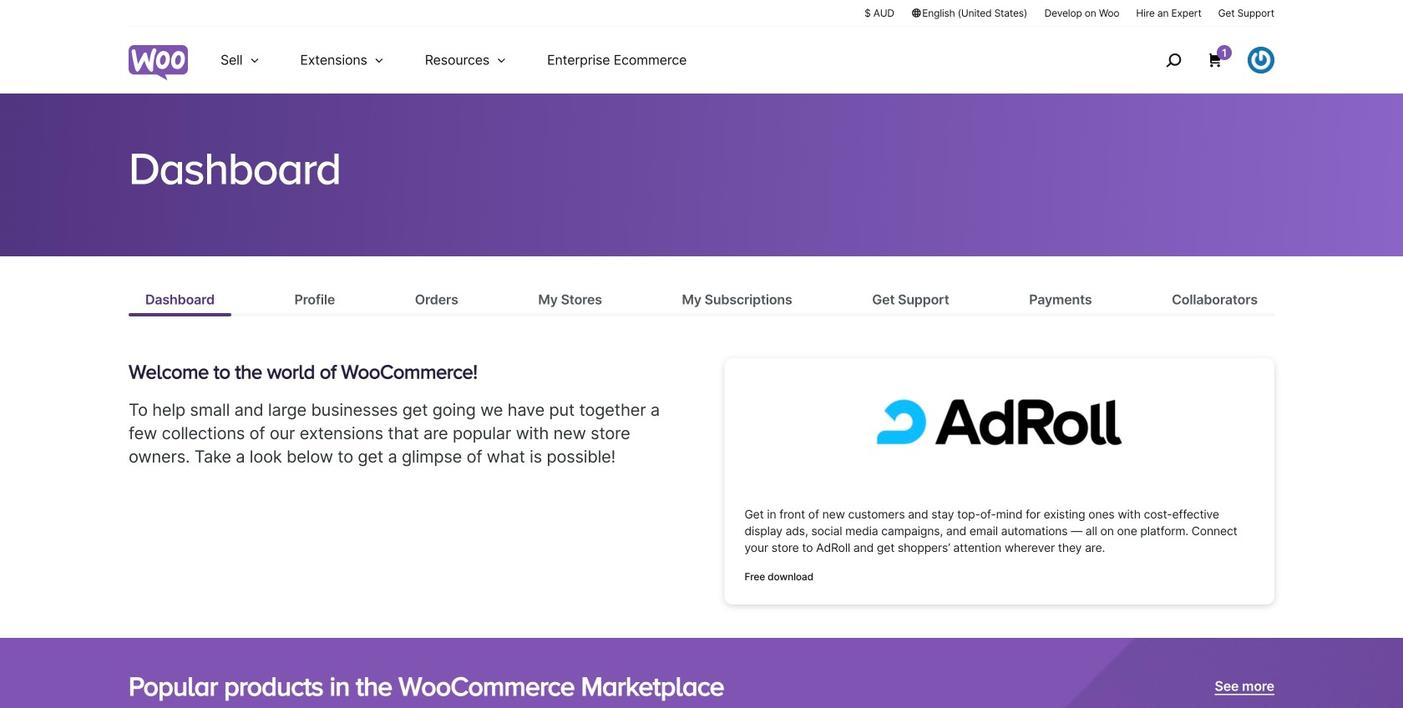 Task type: describe. For each thing, give the bounding box(es) containing it.
service navigation menu element
[[1131, 33, 1275, 87]]



Task type: locate. For each thing, give the bounding box(es) containing it.
search image
[[1161, 47, 1187, 74]]

open account menu image
[[1248, 47, 1275, 74]]



Task type: vqa. For each thing, say whether or not it's contained in the screenshot.
Service navigation menu ELEMENT
yes



